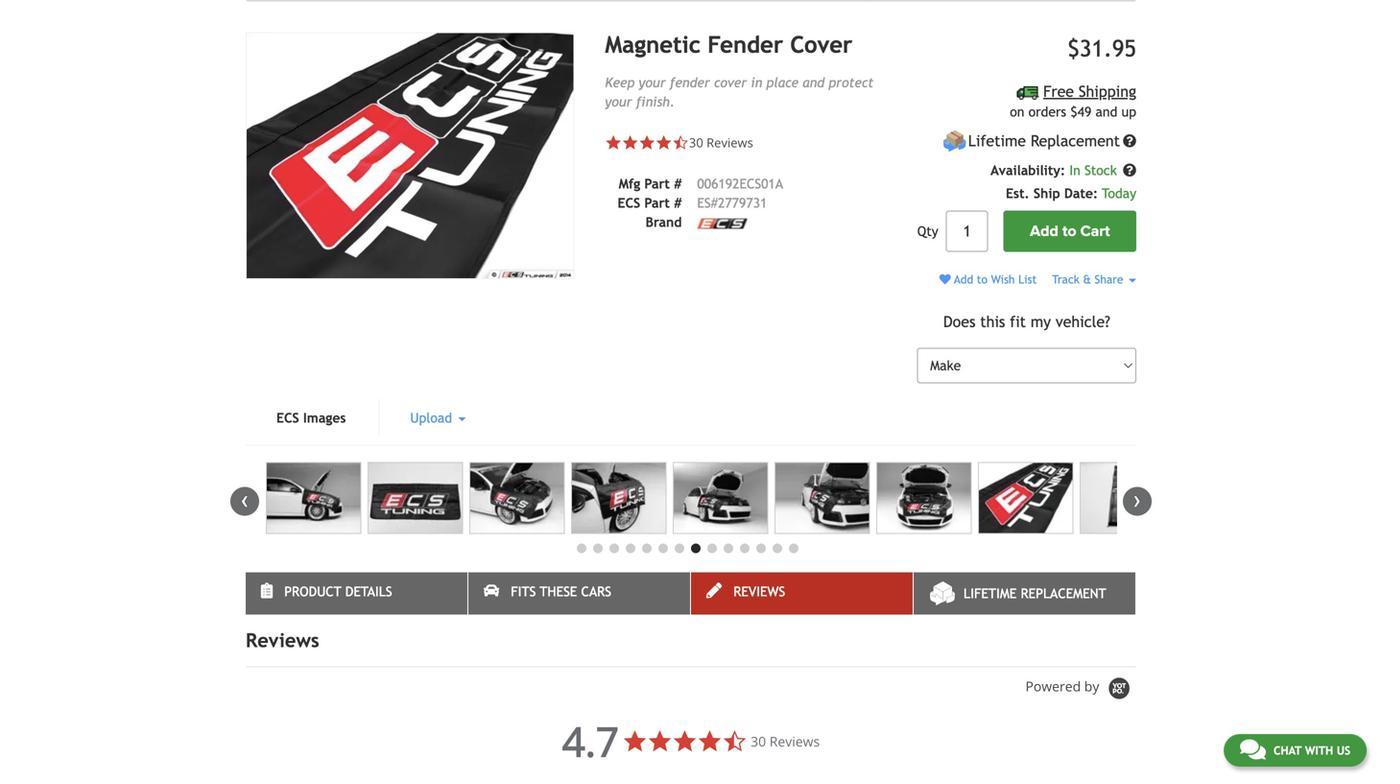 Task type: vqa. For each thing, say whether or not it's contained in the screenshot.
e46 m3 csl style intakes by turner image
no



Task type: describe. For each thing, give the bounding box(es) containing it.
us
[[1337, 744, 1351, 757]]

30 reviews link
[[689, 134, 753, 151]]

my
[[1031, 313, 1051, 331]]

chat
[[1274, 744, 1302, 757]]

does
[[943, 313, 976, 331]]

$49
[[1071, 104, 1092, 120]]

these
[[540, 584, 577, 600]]

details
[[345, 584, 392, 600]]

today
[[1102, 186, 1137, 201]]

cover
[[714, 75, 747, 90]]

upload
[[410, 411, 456, 426]]

track
[[1052, 273, 1080, 286]]

es#
[[697, 195, 718, 211]]

powered by link
[[1026, 677, 1137, 701]]

heart image
[[940, 274, 951, 285]]

fender
[[708, 31, 783, 58]]

to for cart
[[1063, 222, 1077, 241]]

0 vertical spatial lifetime replacement
[[968, 132, 1120, 150]]

share
[[1095, 273, 1123, 286]]

fits these cars
[[511, 584, 612, 600]]

comments image
[[1240, 738, 1266, 761]]

1 vertical spatial 30
[[751, 733, 766, 751]]

› link
[[1123, 487, 1152, 516]]

track & share button
[[1052, 273, 1137, 286]]

chat with us link
[[1224, 734, 1367, 767]]

reviews link
[[691, 573, 913, 615]]

1 vertical spatial lifetime
[[964, 586, 1017, 602]]

images
[[303, 411, 346, 426]]

fits
[[511, 584, 536, 600]]

2 star image from the left
[[639, 134, 656, 151]]

place
[[766, 75, 799, 90]]

mfg
[[619, 176, 640, 191]]

on
[[1010, 104, 1025, 120]]

&
[[1083, 273, 1091, 286]]

keep
[[605, 75, 635, 90]]

ecs images link
[[246, 399, 377, 437]]

track & share
[[1052, 273, 1127, 286]]

cover
[[790, 31, 853, 58]]

and inside free shipping on orders $49 and up
[[1096, 104, 1118, 120]]

1 horizontal spatial your
[[639, 75, 666, 90]]

powered
[[1026, 677, 1081, 695]]

0 horizontal spatial ecs
[[276, 411, 299, 426]]

free
[[1043, 82, 1074, 100]]

‹
[[241, 487, 249, 513]]

add to cart
[[1030, 222, 1110, 241]]

add to cart button
[[1004, 211, 1137, 252]]

est. ship date: today
[[1006, 186, 1137, 201]]

0 vertical spatial 30
[[689, 134, 703, 151]]

product details link
[[246, 573, 467, 615]]

fender
[[670, 75, 710, 90]]

replacement inside the lifetime replacement link
[[1021, 586, 1106, 602]]

stock
[[1085, 163, 1117, 178]]

1 star image from the left
[[605, 134, 622, 151]]

›
[[1134, 487, 1141, 513]]

006192ecs01a ecs part #
[[618, 176, 783, 211]]

magnetic
[[605, 31, 701, 58]]

ship
[[1034, 186, 1060, 201]]

fit
[[1010, 313, 1026, 331]]

finish.
[[636, 94, 675, 109]]



Task type: locate. For each thing, give the bounding box(es) containing it.
to inside button
[[1063, 222, 1077, 241]]

part up the "brand"
[[645, 195, 670, 211]]

1 vertical spatial add
[[954, 273, 974, 286]]

ecs images
[[276, 411, 346, 426]]

1 vertical spatial your
[[605, 94, 632, 109]]

0 vertical spatial part
[[645, 176, 670, 191]]

ecs left images
[[276, 411, 299, 426]]

free shipping on orders $49 and up
[[1010, 82, 1137, 120]]

# up es# 2779731 brand
[[674, 176, 682, 191]]

product
[[284, 584, 341, 600]]

add to wish list
[[951, 273, 1037, 286]]

your up finish. at the top left of the page
[[639, 75, 666, 90]]

2779731
[[718, 195, 767, 211]]

1 vertical spatial part
[[645, 195, 670, 211]]

wish
[[991, 273, 1015, 286]]

does this fit my vehicle?
[[943, 313, 1111, 331]]

0 vertical spatial and
[[803, 75, 825, 90]]

ecs down 'mfg'
[[618, 195, 640, 211]]

question circle image
[[1123, 164, 1137, 177]]

to for wish
[[977, 273, 988, 286]]

part
[[645, 176, 670, 191], [645, 195, 670, 211]]

orders
[[1029, 104, 1067, 120]]

vehicle?
[[1056, 313, 1111, 331]]

add right "heart" icon at the top right of the page
[[954, 273, 974, 286]]

0 vertical spatial #
[[674, 176, 682, 191]]

1 vertical spatial ecs
[[276, 411, 299, 426]]

brand
[[646, 214, 682, 230]]

to left wish at the top right of the page
[[977, 273, 988, 286]]

None text field
[[946, 211, 988, 252]]

1 horizontal spatial add
[[1030, 222, 1059, 241]]

replacement up the in
[[1031, 132, 1120, 150]]

product details
[[284, 584, 392, 600]]

0 horizontal spatial star image
[[605, 134, 622, 151]]

1 vertical spatial replacement
[[1021, 586, 1106, 602]]

keep your fender cover in place and protect your finish.
[[605, 75, 874, 109]]

0 horizontal spatial add
[[954, 273, 974, 286]]

1 horizontal spatial star image
[[639, 134, 656, 151]]

half star image
[[672, 134, 689, 151]]

star image
[[605, 134, 622, 151], [639, 134, 656, 151]]

est.
[[1006, 186, 1030, 201]]

lifetime replacement down orders
[[968, 132, 1120, 150]]

reviews
[[707, 134, 753, 151], [734, 584, 785, 600], [246, 629, 319, 652], [770, 733, 820, 751]]

‹ link
[[230, 487, 259, 516]]

1 part from the top
[[645, 176, 670, 191]]

star image up 'mfg'
[[622, 134, 639, 151]]

1 horizontal spatial star image
[[656, 134, 672, 151]]

replacement
[[1031, 132, 1120, 150], [1021, 586, 1106, 602]]

0 horizontal spatial your
[[605, 94, 632, 109]]

1 vertical spatial 30 reviews
[[751, 733, 820, 751]]

# up the "brand"
[[674, 195, 682, 211]]

lifetime
[[968, 132, 1026, 150], [964, 586, 1017, 602]]

and
[[803, 75, 825, 90], [1096, 104, 1118, 120]]

cars
[[581, 584, 612, 600]]

0 vertical spatial lifetime
[[968, 132, 1026, 150]]

# inside 006192ecs01a ecs part #
[[674, 195, 682, 211]]

1 horizontal spatial ecs
[[618, 195, 640, 211]]

shipping
[[1079, 82, 1137, 100]]

question circle image
[[1123, 135, 1137, 148]]

part inside 006192ecs01a ecs part #
[[645, 195, 670, 211]]

0 vertical spatial to
[[1063, 222, 1077, 241]]

cart
[[1081, 222, 1110, 241]]

qty
[[917, 224, 938, 239]]

add down "ship"
[[1030, 222, 1059, 241]]

lifetime replacement up powered
[[964, 586, 1106, 602]]

4.7
[[562, 714, 619, 769]]

and right place
[[803, 75, 825, 90]]

es#2779731 - 006192ecs01a - magnetic fender cover - keep your fender cover in place and protect your finish. - schwaben for ecs - audi bmw volkswagen mercedes benz mini image
[[246, 32, 574, 279], [266, 462, 361, 534], [368, 462, 463, 534], [469, 462, 565, 534], [571, 462, 666, 534], [673, 462, 768, 534], [775, 462, 870, 534], [876, 462, 972, 534], [978, 462, 1074, 534], [1080, 462, 1175, 534]]

to
[[1063, 222, 1077, 241], [977, 273, 988, 286]]

star image
[[622, 134, 639, 151], [656, 134, 672, 151]]

protect
[[829, 75, 874, 90]]

free shipping image
[[1017, 87, 1039, 100]]

0 vertical spatial 30 reviews
[[689, 134, 753, 151]]

replacement up the powered by
[[1021, 586, 1106, 602]]

0 vertical spatial add
[[1030, 222, 1059, 241]]

1 vertical spatial lifetime replacement
[[964, 586, 1106, 602]]

30
[[689, 134, 703, 151], [751, 733, 766, 751]]

your down keep
[[605, 94, 632, 109]]

and down shipping
[[1096, 104, 1118, 120]]

this
[[980, 313, 1005, 331]]

1 horizontal spatial and
[[1096, 104, 1118, 120]]

chat with us
[[1274, 744, 1351, 757]]

and inside keep your fender cover in place and protect your finish.
[[803, 75, 825, 90]]

1 vertical spatial and
[[1096, 104, 1118, 120]]

ecs inside 006192ecs01a ecs part #
[[618, 195, 640, 211]]

1 vertical spatial to
[[977, 273, 988, 286]]

1 vertical spatial #
[[674, 195, 682, 211]]

2 part from the top
[[645, 195, 670, 211]]

2 # from the top
[[674, 195, 682, 211]]

1 horizontal spatial to
[[1063, 222, 1077, 241]]

1 horizontal spatial 30
[[751, 733, 766, 751]]

list
[[1019, 273, 1037, 286]]

lifetime replacement link
[[914, 573, 1136, 615]]

1 # from the top
[[674, 176, 682, 191]]

add
[[1030, 222, 1059, 241], [954, 273, 974, 286]]

add inside button
[[1030, 222, 1059, 241]]

star image left half star icon
[[639, 134, 656, 151]]

magnetic fender cover
[[605, 31, 853, 58]]

30 reviews
[[689, 134, 753, 151], [751, 733, 820, 751]]

availability: in stock
[[991, 163, 1121, 178]]

4.7 star rating element
[[562, 714, 619, 769]]

in
[[1070, 163, 1081, 178]]

with
[[1305, 744, 1333, 757]]

star image down finish. at the top left of the page
[[656, 134, 672, 151]]

your
[[639, 75, 666, 90], [605, 94, 632, 109]]

ecs
[[618, 195, 640, 211], [276, 411, 299, 426]]

add for add to cart
[[1030, 222, 1059, 241]]

2 star image from the left
[[656, 134, 672, 151]]

0 horizontal spatial star image
[[622, 134, 639, 151]]

006192ecs01a
[[697, 176, 783, 191]]

31.95
[[1080, 35, 1137, 62]]

0 vertical spatial your
[[639, 75, 666, 90]]

0 horizontal spatial to
[[977, 273, 988, 286]]

availability:
[[991, 163, 1066, 178]]

in
[[751, 75, 762, 90]]

schwaben for ecs image
[[697, 218, 747, 229]]

powered by
[[1026, 677, 1103, 695]]

up
[[1122, 104, 1137, 120]]

this product is lifetime replacement eligible image
[[943, 129, 967, 153]]

mfg part #
[[619, 176, 682, 191]]

add to wish list link
[[940, 273, 1037, 286]]

to left cart
[[1063, 222, 1077, 241]]

by
[[1084, 677, 1099, 695]]

upload button
[[380, 399, 497, 437]]

0 horizontal spatial 30
[[689, 134, 703, 151]]

#
[[674, 176, 682, 191], [674, 195, 682, 211]]

es# 2779731 brand
[[646, 195, 767, 230]]

fits these cars link
[[468, 573, 690, 615]]

1 star image from the left
[[622, 134, 639, 151]]

0 vertical spatial ecs
[[618, 195, 640, 211]]

date:
[[1064, 186, 1098, 201]]

0 vertical spatial replacement
[[1031, 132, 1120, 150]]

0 horizontal spatial and
[[803, 75, 825, 90]]

part right 'mfg'
[[645, 176, 670, 191]]

star image up 'mfg'
[[605, 134, 622, 151]]

add for add to wish list
[[954, 273, 974, 286]]

lifetime replacement
[[968, 132, 1120, 150], [964, 586, 1106, 602]]



